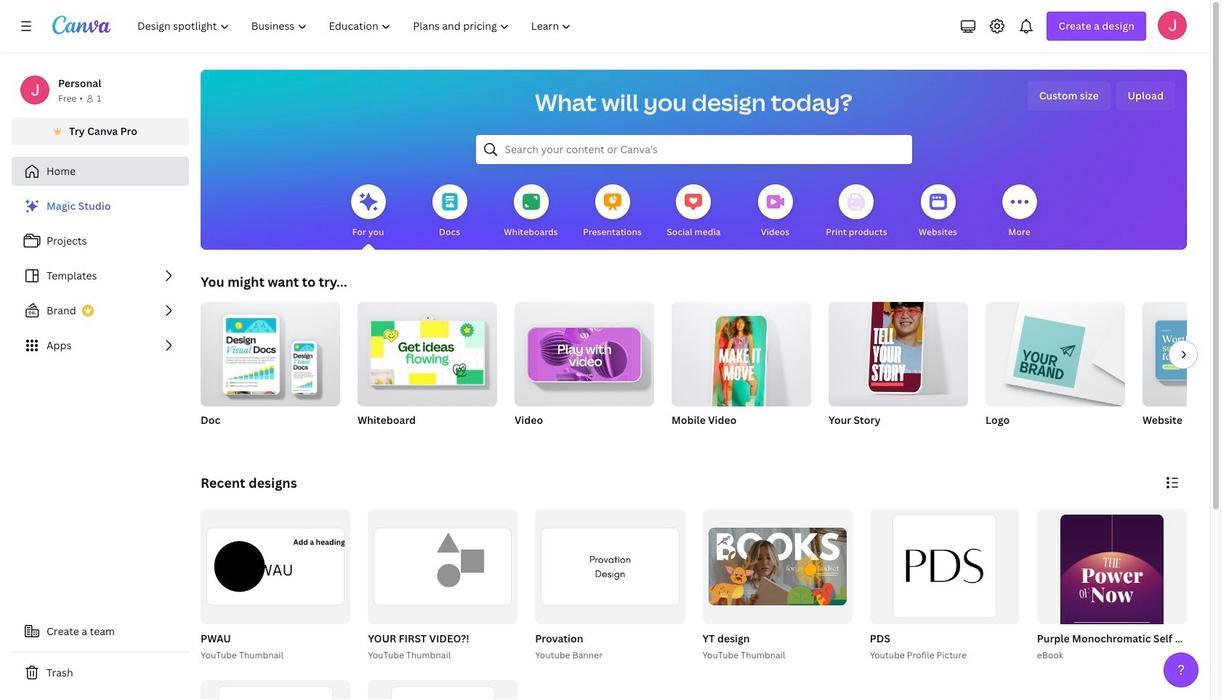Task type: locate. For each thing, give the bounding box(es) containing it.
None search field
[[476, 135, 912, 164]]

group
[[829, 294, 968, 446], [829, 294, 968, 407], [201, 297, 340, 446], [201, 297, 340, 407], [358, 297, 497, 446], [358, 297, 497, 407], [515, 297, 654, 446], [515, 297, 654, 407], [672, 297, 811, 446], [672, 297, 811, 416], [986, 297, 1125, 446], [986, 297, 1125, 407], [1143, 302, 1221, 446], [1143, 302, 1221, 407], [198, 510, 350, 663], [201, 510, 350, 625], [365, 510, 518, 663], [368, 510, 518, 625], [532, 510, 685, 663], [700, 510, 852, 663], [702, 510, 852, 625], [867, 510, 1020, 663], [870, 510, 1020, 625], [1034, 510, 1221, 681], [1037, 510, 1187, 681], [201, 681, 350, 700], [368, 681, 518, 700]]

james peterson image
[[1158, 11, 1187, 40]]

list
[[12, 192, 189, 361]]



Task type: vqa. For each thing, say whether or not it's contained in the screenshot.
Grade 3 link
no



Task type: describe. For each thing, give the bounding box(es) containing it.
Search search field
[[505, 136, 883, 164]]

top level navigation element
[[128, 12, 584, 41]]



